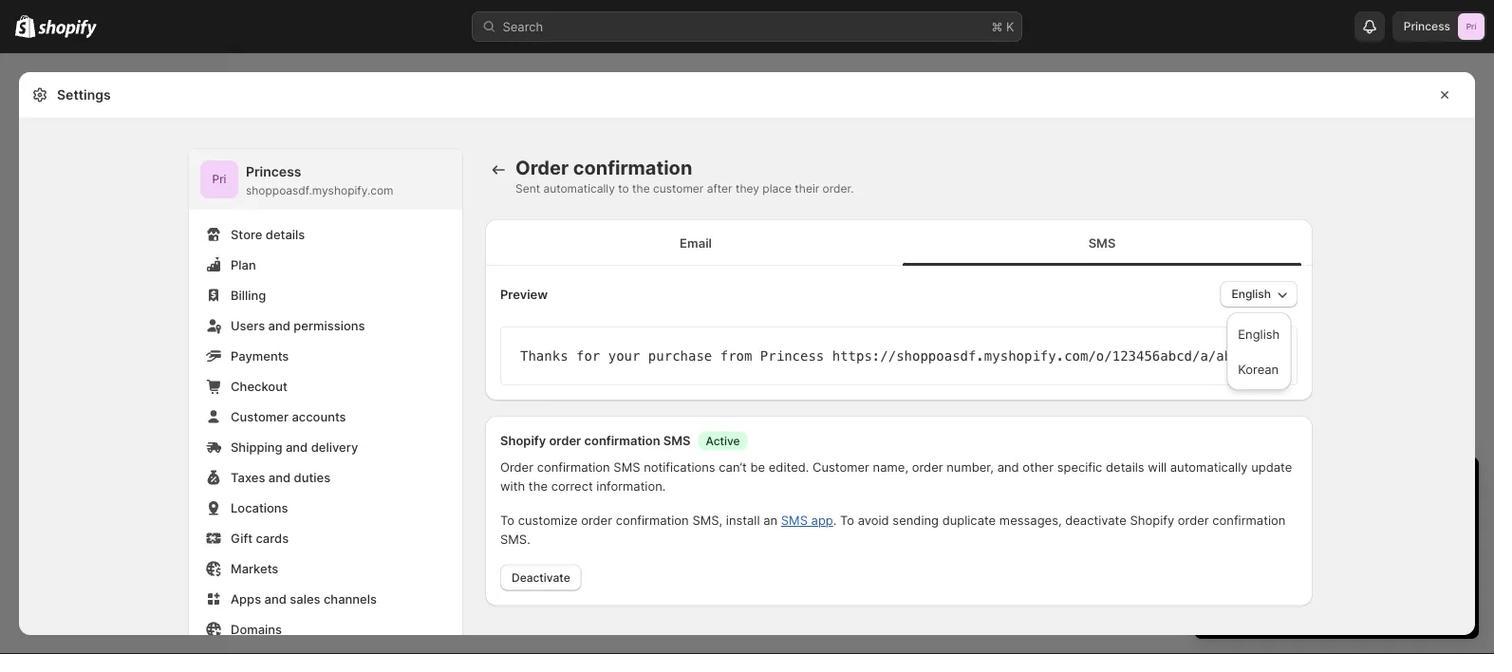 Task type: locate. For each thing, give the bounding box(es) containing it.
shopify
[[500, 433, 546, 448], [1130, 513, 1175, 528]]

1 day left in your trial button
[[1194, 457, 1479, 497]]

1 horizontal spatial to
[[1256, 508, 1268, 523]]

0 horizontal spatial shopify
[[500, 433, 546, 448]]

⌘ k
[[992, 19, 1014, 34]]

order right name,
[[912, 460, 943, 475]]

1 vertical spatial customer
[[813, 460, 870, 475]]

1 horizontal spatial the
[[632, 182, 650, 196]]

switch
[[1213, 508, 1253, 523]]

permissions
[[294, 318, 365, 333]]

tab list
[[493, 219, 1305, 266]]

1 horizontal spatial princess
[[760, 348, 824, 364]]

order
[[516, 156, 569, 179], [500, 460, 534, 475]]

0 horizontal spatial the
[[529, 479, 548, 494]]

for inside settings dialog
[[576, 348, 600, 364]]

store down months
[[1281, 546, 1310, 561]]

shipping and delivery link
[[200, 434, 451, 460]]

add
[[1325, 565, 1348, 580]]

2 horizontal spatial princess
[[1404, 19, 1451, 33]]

pick
[[1299, 600, 1322, 613]]

domains link
[[200, 616, 451, 643]]

plan up first 3 months for $1/month
[[1311, 508, 1335, 523]]

order  confirmation sms notifications can't be edited. customer name, order number, and other specific details will automatically update with the correct information.
[[500, 460, 1292, 494]]

install
[[726, 513, 760, 528]]

1 horizontal spatial for
[[1313, 527, 1330, 542]]

$50
[[1229, 546, 1252, 561]]

automatically right sent at the left
[[543, 182, 615, 196]]

and left "other"
[[998, 460, 1019, 475]]

users and permissions link
[[200, 312, 451, 339]]

customize up sms.
[[518, 513, 578, 528]]

switch to a paid plan and get:
[[1213, 508, 1387, 523]]

english up english button
[[1232, 287, 1271, 301]]

months
[[1266, 527, 1310, 542]]

0 horizontal spatial princess
[[246, 164, 301, 180]]

apps and sales channels
[[231, 591, 377, 606]]

email button
[[493, 220, 899, 266]]

shopify up with
[[500, 433, 546, 448]]

confirmation inside the order  confirmation sms notifications can't be edited. customer name, order number, and other specific details will automatically update with the correct information.
[[537, 460, 610, 475]]

and down customer accounts at left bottom
[[286, 440, 308, 454]]

to
[[618, 182, 629, 196], [1256, 508, 1268, 523], [1351, 546, 1363, 561]]

1 horizontal spatial details
[[1106, 460, 1145, 475]]

deactivate button
[[500, 564, 582, 591]]

english inside button
[[1238, 327, 1280, 341]]

2 vertical spatial to
[[1351, 546, 1363, 561]]

1 vertical spatial app
[[1255, 546, 1277, 561]]

messages,
[[1000, 513, 1062, 528]]

1 vertical spatial for
[[1313, 527, 1330, 542]]

1 vertical spatial customize
[[1366, 546, 1426, 561]]

automatically right will
[[1170, 460, 1248, 475]]

1 vertical spatial order
[[500, 460, 534, 475]]

and left add at the right bottom of the page
[[1300, 565, 1322, 580]]

your up features
[[1429, 546, 1455, 561]]

1 vertical spatial princess
[[246, 164, 301, 180]]

⌘
[[992, 19, 1003, 34]]

for inside 1 day left in your trial element
[[1313, 527, 1330, 542]]

their
[[795, 182, 820, 196]]

0 horizontal spatial automatically
[[543, 182, 615, 196]]

after
[[707, 182, 733, 196]]

customer down checkout
[[231, 409, 289, 424]]

plan down bonus
[[1352, 600, 1375, 613]]

gift cards link
[[200, 525, 451, 552]]

will
[[1148, 460, 1167, 475]]

store
[[1281, 546, 1310, 561], [1267, 565, 1297, 580]]

0 horizontal spatial customize
[[518, 513, 578, 528]]

0 horizontal spatial customer
[[231, 409, 289, 424]]

0 vertical spatial english
[[1232, 287, 1271, 301]]

1 horizontal spatial to
[[840, 513, 855, 528]]

settings dialog
[[19, 72, 1475, 654]]

2 horizontal spatial to
[[1351, 546, 1363, 561]]

the left customer
[[632, 182, 650, 196]]

confirmation down information.
[[616, 513, 689, 528]]

order left switch
[[1178, 513, 1209, 528]]

princess image
[[1458, 13, 1485, 40]]

0 vertical spatial princess
[[1404, 19, 1451, 33]]

customize inside settings dialog
[[518, 513, 578, 528]]

details left will
[[1106, 460, 1145, 475]]

email
[[680, 235, 712, 250]]

to up sms.
[[500, 513, 515, 528]]

delivery
[[311, 440, 358, 454]]

1 horizontal spatial app
[[1255, 546, 1277, 561]]

0 vertical spatial app
[[811, 513, 833, 528]]

locations
[[231, 500, 288, 515]]

0 horizontal spatial for
[[576, 348, 600, 364]]

order inside order confirmation sent automatically to the customer after they place their order.
[[516, 156, 569, 179]]

customer
[[231, 409, 289, 424], [813, 460, 870, 475]]

1
[[1213, 473, 1222, 497]]

shipping
[[231, 440, 282, 454]]

1 vertical spatial store
[[1267, 565, 1297, 580]]

your left purchase
[[608, 348, 640, 364]]

sms,
[[693, 513, 723, 528]]

english up korean button
[[1238, 327, 1280, 341]]

order up sent at the left
[[516, 156, 569, 179]]

customer left name,
[[813, 460, 870, 475]]

checkout link
[[200, 373, 451, 400]]

order inside the order  confirmation sms notifications can't be edited. customer name, order number, and other specific details will automatically update with the correct information.
[[500, 460, 534, 475]]

app left avoid
[[811, 513, 833, 528]]

gift
[[231, 531, 253, 545]]

first 3 months for $1/month
[[1229, 527, 1388, 542]]

to left customer
[[618, 182, 629, 196]]

shopify image
[[38, 19, 97, 38]]

for up credit
[[1313, 527, 1330, 542]]

credit
[[1314, 546, 1347, 561]]

0 horizontal spatial to
[[618, 182, 629, 196]]

bonus
[[1351, 565, 1387, 580]]

shop settings menu element
[[189, 149, 462, 654]]

.
[[833, 513, 837, 528]]

search
[[503, 19, 543, 34]]

1 vertical spatial the
[[529, 479, 548, 494]]

automatically inside order confirmation sent automatically to the customer after they place their order.
[[543, 182, 615, 196]]

order for order  confirmation sms notifications can't be edited. customer name, order number, and other specific details will automatically update with the correct information.
[[500, 460, 534, 475]]

1 horizontal spatial customize
[[1366, 546, 1426, 561]]

customer
[[653, 182, 704, 196]]

your inside dropdown button
[[1321, 473, 1361, 497]]

to down $1/month at the bottom right of the page
[[1351, 546, 1363, 561]]

0 horizontal spatial app
[[811, 513, 833, 528]]

0 vertical spatial customize
[[518, 513, 578, 528]]

0 vertical spatial to
[[618, 182, 629, 196]]

princess right from
[[760, 348, 824, 364]]

taxes
[[231, 470, 265, 485]]

to left a
[[1256, 508, 1268, 523]]

order confirmation sent automatically to the customer after they place their order.
[[516, 156, 854, 196]]

customer accounts
[[231, 409, 346, 424]]

$1/month
[[1333, 527, 1388, 542]]

1 horizontal spatial customer
[[813, 460, 870, 475]]

1 vertical spatial automatically
[[1170, 460, 1248, 475]]

2 to from the left
[[840, 513, 855, 528]]

0 vertical spatial for
[[576, 348, 600, 364]]

active
[[706, 434, 740, 448]]

1 day left in your trial element
[[1194, 506, 1479, 639]]

0 vertical spatial plan
[[1311, 508, 1335, 523]]

tab list containing email
[[493, 219, 1305, 266]]

app down 3
[[1255, 546, 1277, 561]]

and inside to customize your online store and add bonus features
[[1300, 565, 1322, 580]]

1 vertical spatial shopify
[[1130, 513, 1175, 528]]

confirmation up $50
[[1213, 513, 1286, 528]]

. to avoid sending duplicate messages, deactivate shopify order confirmation sms.
[[500, 513, 1286, 547]]

cards
[[256, 531, 289, 545]]

princess shoppoasdf.myshopify.com
[[246, 164, 394, 197]]

1 to from the left
[[500, 513, 515, 528]]

store inside to customize your online store and add bonus features
[[1267, 565, 1297, 580]]

order up with
[[500, 460, 534, 475]]

details right "store"
[[266, 227, 305, 242]]

1 vertical spatial details
[[1106, 460, 1145, 475]]

customer accounts link
[[200, 404, 451, 430]]

and up $1/month at the bottom right of the page
[[1339, 508, 1360, 523]]

0 horizontal spatial details
[[266, 227, 305, 242]]

1 horizontal spatial shopify
[[1130, 513, 1175, 528]]

1 horizontal spatial automatically
[[1170, 460, 1248, 475]]

0 vertical spatial details
[[266, 227, 305, 242]]

shopify order confirmation sms
[[500, 433, 691, 448]]

customize up features
[[1366, 546, 1426, 561]]

for right thanks
[[576, 348, 600, 364]]

and right users
[[268, 318, 290, 333]]

1 vertical spatial english
[[1238, 327, 1280, 341]]

pri button
[[200, 160, 238, 198]]

2 vertical spatial princess
[[760, 348, 824, 364]]

place
[[763, 182, 792, 196]]

english inside dropdown button
[[1232, 287, 1271, 301]]

for
[[576, 348, 600, 364], [1313, 527, 1330, 542]]

shopify down will
[[1130, 513, 1175, 528]]

0 vertical spatial customer
[[231, 409, 289, 424]]

from
[[720, 348, 752, 364]]

and
[[268, 318, 290, 333], [286, 440, 308, 454], [998, 460, 1019, 475], [269, 470, 291, 485], [1339, 508, 1360, 523], [1300, 565, 1322, 580], [264, 591, 287, 606]]

app
[[811, 513, 833, 528], [1255, 546, 1277, 561]]

to inside to customize your online store and add bonus features
[[1351, 546, 1363, 561]]

confirmation up customer
[[573, 156, 692, 179]]

princess up shoppoasdf.myshopify.com
[[246, 164, 301, 180]]

the right with
[[529, 479, 548, 494]]

to right .
[[840, 513, 855, 528]]

order up the correct
[[549, 433, 581, 448]]

customize for to
[[1366, 546, 1426, 561]]

thanks
[[520, 348, 568, 364]]

english button
[[1221, 281, 1298, 308]]

apps
[[231, 591, 261, 606]]

0 vertical spatial the
[[632, 182, 650, 196]]

tab list inside settings dialog
[[493, 219, 1305, 266]]

0 vertical spatial order
[[516, 156, 569, 179]]

sales
[[290, 591, 320, 606]]

0 horizontal spatial to
[[500, 513, 515, 528]]

princess inside princess shoppoasdf.myshopify.com
[[246, 164, 301, 180]]

confirmation up the correct
[[537, 460, 610, 475]]

information.
[[597, 479, 666, 494]]

they
[[736, 182, 759, 196]]

channels
[[324, 591, 377, 606]]

details
[[266, 227, 305, 242], [1106, 460, 1145, 475]]

your right in
[[1321, 473, 1361, 497]]

princess left princess image
[[1404, 19, 1451, 33]]

0 vertical spatial automatically
[[543, 182, 615, 196]]

sms button
[[899, 220, 1305, 266]]

store down $50 app store credit
[[1267, 565, 1297, 580]]

name,
[[873, 460, 909, 475]]

to customize order confirmation sms, install an sms app
[[500, 513, 833, 528]]

customize inside to customize your online store and add bonus features
[[1366, 546, 1426, 561]]

1 horizontal spatial plan
[[1352, 600, 1375, 613]]



Task type: describe. For each thing, give the bounding box(es) containing it.
order inside '. to avoid sending duplicate messages, deactivate shopify order confirmation sms.'
[[1178, 513, 1209, 528]]

$50 app store credit
[[1229, 546, 1347, 561]]

deactivate
[[512, 571, 570, 584]]

order.
[[823, 182, 854, 196]]

home
[[46, 74, 80, 89]]

users and permissions
[[231, 318, 365, 333]]

k
[[1006, 19, 1014, 34]]

english button
[[1233, 318, 1286, 349]]

a
[[1272, 508, 1278, 523]]

princess for princess
[[1404, 19, 1451, 33]]

order for order confirmation sent automatically to the customer after they place their order.
[[516, 156, 569, 179]]

shopify inside '. to avoid sending duplicate messages, deactivate shopify order confirmation sms.'
[[1130, 513, 1175, 528]]

number,
[[947, 460, 994, 475]]

customer inside the order  confirmation sms notifications can't be edited. customer name, order number, and other specific details will automatically update with the correct information.
[[813, 460, 870, 475]]

update
[[1252, 460, 1292, 475]]

avoid
[[858, 513, 889, 528]]

to inside '. to avoid sending duplicate messages, deactivate shopify order confirmation sms.'
[[840, 513, 855, 528]]

confirmation up information.
[[584, 433, 660, 448]]

app inside settings dialog
[[811, 513, 833, 528]]

apps and sales channels link
[[200, 586, 451, 612]]

store details link
[[200, 221, 451, 248]]

1 vertical spatial plan
[[1352, 600, 1375, 613]]

and right taxes
[[269, 470, 291, 485]]

your inside to customize your online store and add bonus features
[[1429, 546, 1455, 561]]

home link
[[11, 68, 216, 95]]

the inside the order  confirmation sms notifications can't be edited. customer name, order number, and other specific details will automatically update with the correct information.
[[529, 479, 548, 494]]

and right apps
[[264, 591, 287, 606]]

left
[[1266, 473, 1295, 497]]

details inside the order  confirmation sms notifications can't be edited. customer name, order number, and other specific details will automatically update with the correct information.
[[1106, 460, 1145, 475]]

automatically inside the order  confirmation sms notifications can't be edited. customer name, order number, and other specific details will automatically update with the correct information.
[[1170, 460, 1248, 475]]

order down the correct
[[581, 513, 612, 528]]

accounts
[[292, 409, 346, 424]]

1 day left in your trial
[[1213, 473, 1400, 497]]

sms inside the order  confirmation sms notifications can't be edited. customer name, order number, and other specific details will automatically update with the correct information.
[[614, 460, 640, 475]]

to customize your online store and add bonus features
[[1229, 546, 1455, 580]]

princess image
[[200, 160, 238, 198]]

korean
[[1238, 362, 1279, 376]]

plan link
[[200, 252, 451, 278]]

correct
[[551, 479, 593, 494]]

store
[[231, 227, 262, 242]]

sms inside button
[[1089, 235, 1116, 250]]

pick your plan link
[[1213, 593, 1460, 620]]

sent
[[516, 182, 540, 196]]

get:
[[1364, 508, 1387, 523]]

sms.
[[500, 532, 530, 547]]

confirmation inside '. to avoid sending duplicate messages, deactivate shopify order confirmation sms.'
[[1213, 513, 1286, 528]]

other
[[1023, 460, 1054, 475]]

taxes and duties link
[[200, 464, 451, 491]]

payments
[[231, 348, 289, 363]]

trial
[[1366, 473, 1400, 497]]

to inside order confirmation sent automatically to the customer after they place their order.
[[618, 182, 629, 196]]

your right pick at bottom
[[1325, 600, 1349, 613]]

features
[[1391, 565, 1439, 580]]

https://shoppoasdf.myshopify.com/o/123456abcd/a/abcdefg
[[832, 348, 1273, 364]]

shopify image
[[15, 15, 35, 38]]

princess for princess shoppoasdf.myshopify.com
[[246, 164, 301, 180]]

thanks for your purchase from princess https://shoppoasdf.myshopify.com/o/123456abcd/a/abcdefg
[[520, 348, 1273, 364]]

and inside the order  confirmation sms notifications can't be edited. customer name, order number, and other specific details will automatically update with the correct information.
[[998, 460, 1019, 475]]

in
[[1300, 473, 1316, 497]]

domains
[[231, 622, 282, 637]]

users
[[231, 318, 265, 333]]

sending
[[893, 513, 939, 528]]

order inside the order  confirmation sms notifications can't be edited. customer name, order number, and other specific details will automatically update with the correct information.
[[912, 460, 943, 475]]

payments link
[[200, 343, 451, 369]]

$50 app store credit link
[[1229, 546, 1347, 561]]

shipping and delivery
[[231, 440, 358, 454]]

0 vertical spatial shopify
[[500, 433, 546, 448]]

app inside 1 day left in your trial element
[[1255, 546, 1277, 561]]

billing link
[[200, 282, 451, 309]]

korean button
[[1233, 353, 1286, 385]]

your inside settings dialog
[[608, 348, 640, 364]]

be
[[751, 460, 765, 475]]

customize for to
[[518, 513, 578, 528]]

taxes and duties
[[231, 470, 331, 485]]

locations link
[[200, 495, 451, 521]]

0 vertical spatial store
[[1281, 546, 1310, 561]]

duplicate
[[942, 513, 996, 528]]

settings
[[57, 87, 111, 103]]

notifications
[[644, 460, 716, 475]]

sms app link
[[781, 513, 833, 528]]

purchase
[[648, 348, 712, 364]]

1 vertical spatial to
[[1256, 508, 1268, 523]]

online
[[1229, 565, 1263, 580]]

with
[[500, 479, 525, 494]]

confirmation inside order confirmation sent automatically to the customer after they place their order.
[[573, 156, 692, 179]]

paid
[[1282, 508, 1307, 523]]

markets link
[[200, 555, 451, 582]]

details inside shop settings menu element
[[266, 227, 305, 242]]

shoppoasdf.myshopify.com
[[246, 184, 394, 197]]

customer inside shop settings menu element
[[231, 409, 289, 424]]

duties
[[294, 470, 331, 485]]

pick your plan
[[1299, 600, 1375, 613]]

edited.
[[769, 460, 809, 475]]

the inside order confirmation sent automatically to the customer after they place their order.
[[632, 182, 650, 196]]

0 horizontal spatial plan
[[1311, 508, 1335, 523]]

plan
[[231, 257, 256, 272]]

first
[[1229, 527, 1251, 542]]

an
[[764, 513, 778, 528]]

can't
[[719, 460, 747, 475]]



Task type: vqa. For each thing, say whether or not it's contained in the screenshot.
"Shopify" inside '. To avoid sending duplicate messages, deactivate Shopify order confirmation SMS.'
yes



